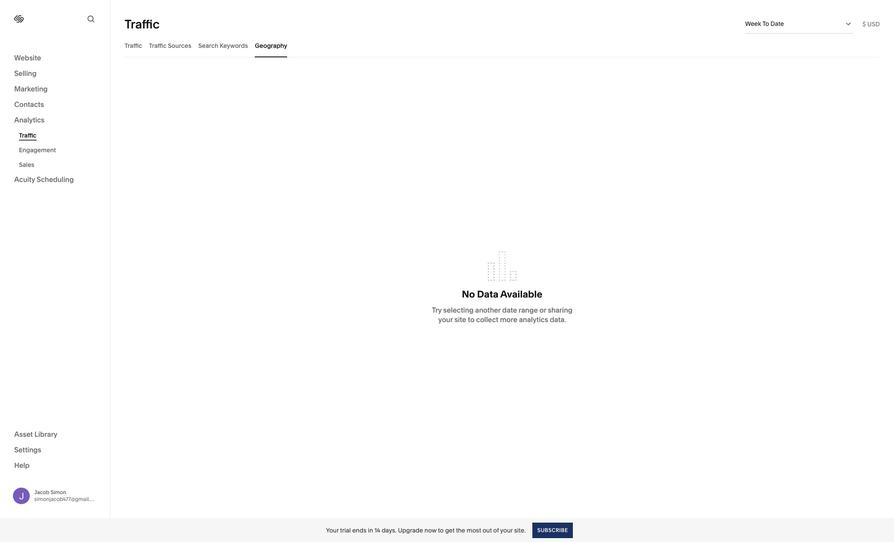 Task type: describe. For each thing, give the bounding box(es) containing it.
days.
[[382, 527, 397, 534]]

$
[[863, 20, 867, 28]]

simonjacob477@gmail.com
[[34, 496, 101, 502]]

to inside try selecting another date range or sharing your site to collect more analytics data.
[[468, 315, 475, 324]]

asset library
[[14, 430, 57, 439]]

help
[[14, 461, 30, 470]]

week
[[746, 20, 762, 28]]

data
[[477, 289, 499, 300]]

traffic sources button
[[149, 34, 191, 57]]

sales
[[19, 161, 34, 169]]

traffic button
[[125, 34, 142, 57]]

settings link
[[14, 445, 96, 455]]

traffic down analytics
[[19, 132, 36, 139]]

your trial ends in 14 days. upgrade now to get the most out of your site.
[[326, 527, 526, 534]]

1 vertical spatial your
[[501, 527, 513, 534]]

analytics link
[[14, 115, 96, 126]]

data.
[[550, 315, 567, 324]]

traffic inside 'button'
[[149, 42, 167, 49]]

geography button
[[255, 34, 287, 57]]

no data available
[[462, 289, 543, 300]]

contacts
[[14, 100, 44, 109]]

selling link
[[14, 69, 96, 79]]

your
[[326, 527, 339, 534]]

asset
[[14, 430, 33, 439]]

range
[[519, 306, 538, 315]]

selling
[[14, 69, 37, 78]]

of
[[494, 527, 499, 534]]

your inside try selecting another date range or sharing your site to collect more analytics data.
[[439, 315, 453, 324]]

out
[[483, 527, 492, 534]]

marketing
[[14, 85, 48, 93]]

acuity scheduling link
[[14, 175, 96, 185]]

library
[[34, 430, 57, 439]]

engagement
[[19, 146, 56, 154]]

help link
[[14, 461, 30, 470]]

sources
[[168, 42, 191, 49]]

traffic sources
[[149, 42, 191, 49]]

search keywords
[[198, 42, 248, 49]]

$ usd
[[863, 20, 880, 28]]

available
[[501, 289, 543, 300]]

website link
[[14, 53, 96, 63]]

contacts link
[[14, 100, 96, 110]]

analytics
[[519, 315, 549, 324]]

acuity
[[14, 175, 35, 184]]

ends
[[353, 527, 367, 534]]

traffic up traffic button
[[125, 17, 160, 31]]



Task type: vqa. For each thing, say whether or not it's contained in the screenshot.
Last for Last Year
no



Task type: locate. For each thing, give the bounding box(es) containing it.
settings
[[14, 445, 41, 454]]

traffic left sources
[[149, 42, 167, 49]]

the
[[456, 527, 466, 534]]

site
[[455, 315, 467, 324]]

trial
[[340, 527, 351, 534]]

collect
[[476, 315, 499, 324]]

sharing
[[548, 306, 573, 315]]

engagement link
[[19, 143, 101, 157]]

now
[[425, 527, 437, 534]]

14
[[375, 527, 380, 534]]

sales link
[[19, 157, 101, 172]]

site.
[[515, 527, 526, 534]]

in
[[368, 527, 373, 534]]

marketing link
[[14, 84, 96, 94]]

date
[[503, 306, 517, 315]]

0 horizontal spatial to
[[438, 527, 444, 534]]

1 horizontal spatial to
[[468, 315, 475, 324]]

scheduling
[[37, 175, 74, 184]]

week to date
[[746, 20, 785, 28]]

tab list
[[125, 34, 880, 57]]

try selecting another date range or sharing your site to collect more analytics data.
[[432, 306, 573, 324]]

or
[[540, 306, 547, 315]]

most
[[467, 527, 481, 534]]

date
[[771, 20, 785, 28]]

your down 'try' on the bottom of page
[[439, 315, 453, 324]]

to
[[763, 20, 770, 28]]

selecting
[[444, 306, 474, 315]]

upgrade
[[398, 527, 423, 534]]

search
[[198, 42, 218, 49]]

try
[[432, 306, 442, 315]]

week to date button
[[746, 14, 854, 33]]

search keywords button
[[198, 34, 248, 57]]

traffic left "traffic sources" 'button'
[[125, 42, 142, 49]]

your
[[439, 315, 453, 324], [501, 527, 513, 534]]

simon
[[51, 489, 66, 496]]

usd
[[868, 20, 880, 28]]

asset library link
[[14, 429, 96, 440]]

analytics
[[14, 116, 45, 124]]

to right site
[[468, 315, 475, 324]]

to
[[468, 315, 475, 324], [438, 527, 444, 534]]

traffic link
[[19, 128, 101, 143]]

no
[[462, 289, 475, 300]]

another
[[476, 306, 501, 315]]

traffic
[[125, 17, 160, 31], [125, 42, 142, 49], [149, 42, 167, 49], [19, 132, 36, 139]]

0 vertical spatial your
[[439, 315, 453, 324]]

1 horizontal spatial your
[[501, 527, 513, 534]]

acuity scheduling
[[14, 175, 74, 184]]

keywords
[[220, 42, 248, 49]]

tab list containing traffic
[[125, 34, 880, 57]]

get
[[445, 527, 455, 534]]

0 horizontal spatial your
[[439, 315, 453, 324]]

subscribe button
[[533, 523, 573, 538]]

jacob
[[34, 489, 49, 496]]

1 vertical spatial to
[[438, 527, 444, 534]]

geography
[[255, 42, 287, 49]]

to left get
[[438, 527, 444, 534]]

jacob simon simonjacob477@gmail.com
[[34, 489, 101, 502]]

more
[[500, 315, 518, 324]]

0 vertical spatial to
[[468, 315, 475, 324]]

your right of
[[501, 527, 513, 534]]

subscribe
[[538, 527, 568, 533]]

website
[[14, 53, 41, 62]]



